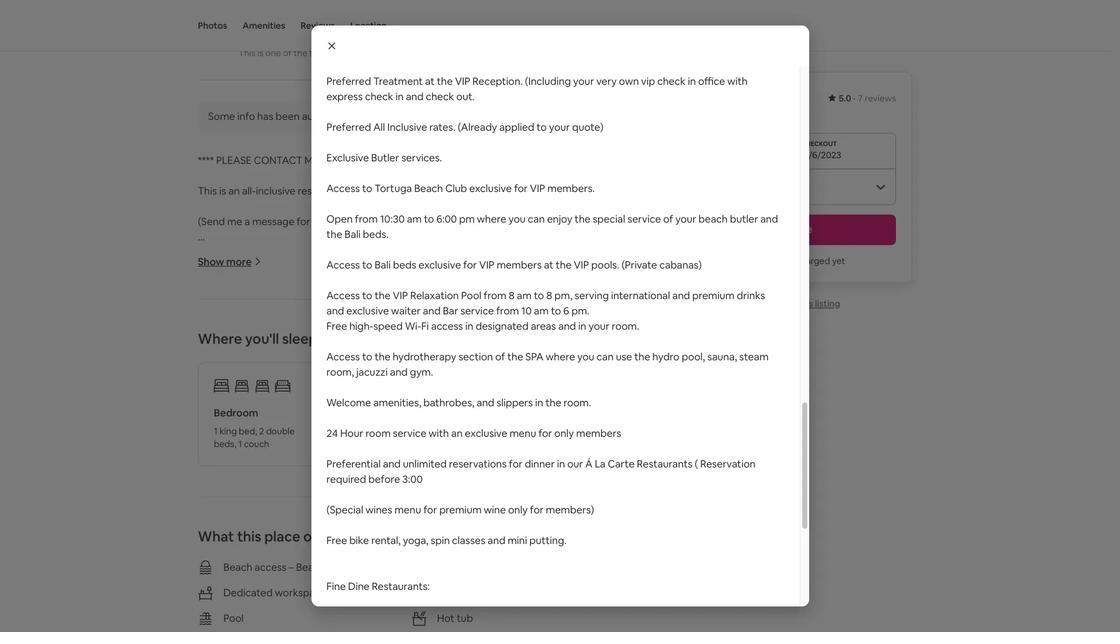 Task type: describe. For each thing, give the bounding box(es) containing it.
the left trip
[[428, 583, 444, 596]]

the up location
[[353, 4, 366, 15]]

please for read
[[208, 307, 244, 320]]

reserve button
[[691, 215, 896, 245]]

a
[[365, 261, 373, 274]]

help
[[302, 613, 322, 627]]

set
[[344, 613, 359, 627]]

contact
[[254, 154, 302, 167]]

1 horizontal spatial in
[[355, 47, 363, 58]]

your left quote)
[[313, 215, 334, 228]]

go
[[216, 246, 228, 259]]

so inside we go by the availability of the resort. some dates may show up as available or blocked here on airbnb so please send me a message first to avoid any issues with your booking
[[270, 261, 281, 274]]

avoid
[[463, 261, 489, 274]]

0 horizontal spatial some
[[208, 110, 235, 123]]

photos
[[198, 20, 227, 31]]

12
[[220, 383, 230, 397]]

5- inside as a 5-year consecutive superhost with over 500 five star reviews, this is the airbnb you can trust.
[[220, 506, 229, 519]]

we inside we go by the availability of the resort. some dates may show up as available or blocked here on airbnb so please send me a message first to avoid any issues with your booking
[[198, 246, 214, 259]]

one
[[266, 47, 281, 58]]

0 vertical spatial inclusive
[[256, 184, 296, 198]]

report this listing button
[[746, 298, 841, 310]]

a left star
[[403, 4, 408, 15]]

dive right in this is one of the few places in the area with a pool.
[[239, 30, 447, 58]]

the right off
[[323, 414, 338, 428]]

0 horizontal spatial all-
[[242, 184, 256, 198]]

how
[[485, 583, 505, 596]]

workspace
[[275, 587, 326, 600]]

you
[[741, 255, 757, 267]]

0 vertical spatial group
[[417, 475, 445, 489]]

may
[[435, 246, 454, 259]]

**** please contact me before you book ***
[[198, 154, 427, 167]]

0 horizontal spatial is
[[219, 184, 226, 198]]

contact me with the ages of everyone attending the trip and how many rooms you need and i'll write you back with a quote for your vacation. we will choose the rooms that best suit your group and i'll help you set up your entire vacation so it seems effortless and stress-free.
[[198, 583, 613, 633]]

the left area
[[364, 47, 378, 58]]

dive
[[239, 30, 260, 44]]

fees
[[396, 184, 419, 198]]

you inside as a 5-year consecutive superhost with over 500 five star reviews, this is the airbnb you can trust.
[[592, 506, 609, 519]]

1 vertical spatial this
[[198, 184, 217, 198]]

1 horizontal spatial inclusive
[[354, 414, 394, 428]]

up inside we go by the availability of the resort. some dates may show up as available or blocked here on airbnb so please send me a message first to avoid any issues with your booking
[[484, 246, 496, 259]]

0 vertical spatial rooms
[[535, 583, 565, 596]]

some info has been automatically translated. show original language
[[208, 110, 531, 123]]

teens 13-17 y/o are 15% off the all-inclusive fee.
[[198, 414, 414, 428]]

airbnb inside we go by the availability of the resort. some dates may show up as available or blocked here on airbnb so please send me a message first to avoid any issues with your booking
[[236, 261, 267, 274]]

show more
[[198, 255, 252, 269]]

been
[[276, 110, 300, 123]]

year
[[229, 506, 250, 519]]

effortless
[[525, 613, 570, 627]]

trust.
[[217, 521, 242, 535]]

free.
[[230, 629, 251, 633]]

bed,
[[239, 426, 257, 437]]

7
[[858, 93, 863, 104]]

this inside as a 5-year consecutive superhost with over 500 five star reviews, this is the airbnb you can trust.
[[512, 506, 529, 519]]

with up help
[[300, 598, 321, 611]]

guests
[[301, 4, 329, 15]]

a inside dive right in this is one of the few places in the area with a pool.
[[420, 47, 425, 58]]

0 horizontal spatial me
[[305, 154, 319, 167]]

send
[[320, 261, 347, 274]]

this inside dive right in this is one of the few places in the area with a pool.
[[239, 47, 256, 58]]

–
[[289, 561, 294, 574]]

we inside contact me with the ages of everyone attending the trip and how many rooms you need and i'll write you back with a quote for your vacation. we will choose the rooms that best suit your group and i'll help you set up your entire vacation so it seems effortless and stress-free.
[[445, 598, 460, 611]]

won't
[[759, 255, 782, 267]]

will inside contact me with the ages of everyone attending the trip and how many rooms you need and i'll write you back with a quote for your vacation. we will choose the rooms that best suit your group and i'll help you set up your entire vacation so it seems effortless and stress-free.
[[462, 598, 477, 611]]

1 vertical spatial i'll
[[291, 613, 300, 627]]

suit
[[198, 613, 215, 627]]

and down back
[[271, 613, 288, 627]]

reviews,
[[471, 506, 509, 519]]

for for your
[[297, 215, 310, 228]]

any
[[491, 261, 508, 274]]

discounted all-inclusive rates
[[198, 445, 338, 458]]

bedroom 1 king bed, 2 double beds, 1 couch
[[214, 406, 295, 450]]

vip black wristbands free for everyone in your group (members only bracelets)
[[198, 475, 586, 489]]

double
[[266, 426, 295, 437]]

consecutive
[[252, 506, 309, 519]]

1 horizontal spatial all-
[[341, 414, 354, 428]]

translated.
[[368, 110, 418, 123]]

or
[[553, 246, 563, 259]]

0 horizontal spatial 1
[[214, 426, 218, 437]]

everyone inside contact me with the ages of everyone attending the trip and how many rooms you need and i'll write you back with a quote for your vacation. we will choose the rooms that best suit your group and i'll help you set up your entire vacation so it seems effortless and stress-free.
[[333, 583, 377, 596]]

1 vertical spatial rooms
[[534, 598, 564, 611]]

fee.
[[396, 414, 414, 428]]

all-
[[254, 445, 270, 458]]

please inside we go by the availability of the resort. some dates may show up as available or blocked here on airbnb so please send me a message first to avoid any issues with your booking
[[283, 261, 318, 274]]

5.0
[[839, 93, 852, 104]]

photos button
[[198, 0, 227, 51]]

discounted
[[198, 445, 252, 458]]

0 horizontal spatial i'll
[[218, 598, 227, 611]]

beach access – beachfront
[[223, 561, 348, 574]]

is inside dive right in this is one of the few places in the area with a pool.
[[257, 47, 264, 58]]

y/o
[[253, 414, 268, 428]]

0 horizontal spatial it
[[222, 552, 228, 565]]

resort.
[[343, 246, 374, 259]]

pool.
[[427, 47, 447, 58]]

the down many
[[516, 598, 532, 611]]

hot
[[437, 612, 455, 625]]

a inside contact me with the ages of everyone attending the trip and how many rooms you need and i'll write you back with a quote for your vacation. we will choose the rooms that best suit your group and i'll help you set up your entire vacation so it seems effortless and stress-free.
[[323, 598, 328, 611]]

hot tub
[[437, 612, 473, 625]]

(send
[[198, 215, 225, 228]]

off
[[307, 414, 320, 428]]

quote)
[[336, 215, 367, 228]]

about this space dialog
[[311, 26, 809, 607]]

1 horizontal spatial 1
[[238, 438, 242, 450]]

be
[[784, 255, 794, 267]]

tub
[[457, 612, 473, 625]]

1 vertical spatial show
[[198, 255, 224, 269]]

apply
[[438, 184, 464, 198]]

vacation.
[[400, 598, 442, 611]]

rating.
[[436, 4, 463, 15]]

recent
[[272, 4, 299, 15]]

old
[[260, 383, 274, 397]]

seems
[[492, 613, 523, 627]]

1 vertical spatial booking
[[339, 353, 378, 366]]

****
[[198, 154, 214, 167]]

you
[[360, 154, 382, 167]]

quote
[[331, 598, 359, 611]]

five
[[429, 506, 448, 519]]

trip
[[446, 583, 462, 596]]

booking inside we go by the availability of the resort. some dates may show up as available or blocked here on airbnb so please send me a message first to avoid any issues with your booking
[[198, 276, 236, 290]]

location
[[368, 4, 401, 15]]

bracelets)
[[528, 475, 586, 489]]

11/6/2023 button
[[691, 133, 896, 169]]

up inside contact me with the ages of everyone attending the trip and how many rooms you need and i'll write you back with a quote for your vacation. we will choose the rooms that best suit your group and i'll help you set up your entire vacation so it seems effortless and stress-free.
[[361, 613, 373, 627]]

inclusive
[[270, 445, 310, 458]]

report
[[767, 298, 796, 310]]

***
[[415, 154, 427, 167]]

we go by the availability of the resort. some dates may show up as available or blocked here on airbnb so please send me a message first to avoid any issues with your booking
[[198, 246, 605, 290]]

contact
[[198, 583, 236, 596]]

with inside as a 5-year consecutive superhost with over 500 five star reviews, this is the airbnb you can trust.
[[363, 506, 383, 519]]

best
[[588, 598, 609, 611]]

beds,
[[214, 438, 236, 450]]

0 vertical spatial are
[[328, 383, 343, 397]]



Task type: locate. For each thing, give the bounding box(es) containing it.
0 horizontal spatial inclusive
[[256, 184, 296, 198]]

the up back
[[279, 583, 295, 596]]

1 vertical spatial please
[[283, 261, 318, 274]]

in up over
[[383, 475, 392, 489]]

entire
[[398, 613, 426, 627]]

0 horizontal spatial for
[[297, 215, 310, 228]]

1 horizontal spatial for
[[322, 475, 335, 489]]

on
[[221, 261, 233, 274]]

1 horizontal spatial this
[[512, 506, 529, 519]]

only
[[499, 475, 525, 489]]

of inside we go by the availability of the resort. some dates may show up as available or blocked here on airbnb so please send me a message first to avoid any issues with your booking
[[313, 246, 323, 259]]

amenities button
[[243, 0, 285, 51]]

1 horizontal spatial booking
[[339, 353, 378, 366]]

below
[[297, 383, 325, 397]]

0 vertical spatial this
[[798, 298, 813, 310]]

entire
[[296, 307, 330, 320]]

of right one
[[283, 47, 292, 58]]

0 vertical spatial me
[[227, 215, 242, 228]]

years
[[232, 383, 257, 397]]

0 horizontal spatial this
[[237, 528, 261, 546]]

0 vertical spatial we
[[198, 246, 214, 259]]

2 horizontal spatial in
[[383, 475, 392, 489]]

first
[[423, 261, 449, 274]]

a
[[403, 4, 408, 15], [420, 47, 425, 58], [245, 215, 250, 228], [212, 506, 218, 519], [323, 598, 328, 611]]

me inside contact me with the ages of everyone attending the trip and how many rooms you need and i'll write you back with a quote for your vacation. we will choose the rooms that best suit your group and i'll help you set up your entire vacation so it seems effortless and stress-free.
[[239, 583, 254, 596]]

everyone
[[337, 475, 381, 489], [333, 583, 377, 596]]

for inside contact me with the ages of everyone attending the trip and how many rooms you need and i'll write you back with a quote for your vacation. we will choose the rooms that best suit your group and i'll help you set up your entire vacation so it seems effortless and stress-free.
[[361, 598, 375, 611]]

all- right an
[[242, 184, 256, 198]]

2 horizontal spatial is
[[531, 506, 538, 519]]

in right the "right" on the left top of page
[[288, 30, 296, 44]]

group up free.
[[240, 613, 268, 627]]

1 vertical spatial in
[[355, 47, 363, 58]]

bedroom
[[214, 406, 258, 420]]

1 horizontal spatial **
[[399, 307, 407, 320]]

0 vertical spatial is
[[257, 47, 264, 58]]

0 horizontal spatial so
[[270, 261, 281, 274]]

automatically
[[302, 110, 365, 123]]

5.0 · 7 reviews
[[839, 93, 896, 104]]

0 vertical spatial me
[[305, 154, 319, 167]]

availability
[[262, 246, 311, 259]]

for for everyone
[[322, 475, 335, 489]]

king
[[220, 426, 237, 437]]

0 vertical spatial this
[[239, 47, 256, 58]]

sleep
[[282, 330, 318, 348]]

inclusive up message
[[256, 184, 296, 198]]

0 horizontal spatial this
[[198, 184, 217, 198]]

me right (send
[[227, 215, 242, 228]]

it down choose
[[484, 613, 490, 627]]

1 horizontal spatial so
[[470, 613, 481, 627]]

13-
[[228, 414, 241, 428]]

a right as
[[212, 506, 218, 519]]

and up the suit
[[198, 598, 216, 611]]

your inside we go by the availability of the resort. some dates may show up as available or blocked here on airbnb so please send me a message first to avoid any issues with your booking
[[563, 261, 584, 274]]

with inside dive right in this is one of the few places in the area with a pool.
[[400, 47, 418, 58]]

where you'll sleep
[[198, 330, 318, 348]]

airbnb down by
[[236, 261, 267, 274]]

issues
[[510, 261, 538, 274]]

1 vertical spatial 5-
[[220, 506, 229, 519]]

0 vertical spatial airbnb
[[236, 261, 267, 274]]

star
[[418, 4, 434, 15]]

and
[[277, 383, 294, 397], [465, 583, 482, 596], [198, 598, 216, 611], [271, 613, 288, 627], [572, 613, 590, 627]]

5- up trust.
[[220, 506, 229, 519]]

airbnb inside as a 5-year consecutive superhost with over 500 five star reviews, this is the airbnb you can trust.
[[558, 506, 590, 519]]

so down availability
[[270, 261, 281, 274]]

booking up completely on the left
[[339, 353, 378, 366]]

are right y/o
[[270, 414, 285, 428]]

receive
[[275, 353, 309, 366]]

rooms up effortless in the bottom of the page
[[534, 598, 564, 611]]

will right fees
[[421, 184, 436, 198]]

of inside contact me with the ages of everyone attending the trip and how many rooms you need and i'll write you back with a quote for your vacation. we will choose the rooms that best suit your group and i'll help you set up your entire vacation so it seems effortless and stress-free.
[[321, 583, 331, 596]]

2 ** from the left
[[399, 307, 407, 320]]

1 vertical spatial group
[[240, 613, 268, 627]]

2 horizontal spatial for
[[361, 598, 375, 611]]

for right message
[[297, 215, 310, 228]]

0 vertical spatial please
[[216, 154, 252, 167]]

this left an
[[198, 184, 217, 198]]

1 horizontal spatial it
[[484, 613, 490, 627]]

message
[[252, 215, 295, 228]]

2 vertical spatial for
[[361, 598, 375, 611]]

1 down bed, on the bottom left
[[238, 438, 242, 450]]

all- right off
[[341, 414, 354, 428]]

is inside as a 5-year consecutive superhost with over 500 five star reviews, this is the airbnb you can trust.
[[531, 506, 538, 519]]

report this listing
[[767, 298, 841, 310]]

0 horizontal spatial up
[[361, 613, 373, 627]]

0 vertical spatial some
[[208, 110, 235, 123]]

group inside contact me with the ages of everyone attending the trip and how many rooms you need and i'll write you back with a quote for your vacation. we will choose the rooms that best suit your group and i'll help you set up your entire vacation so it seems effortless and stress-free.
[[240, 613, 268, 627]]

many
[[507, 583, 533, 596]]

inclusive
[[256, 184, 296, 198], [354, 414, 394, 428]]

please for contact
[[216, 154, 252, 167]]

some inside we go by the availability of the resort. some dates may show up as available or blocked here on airbnb so please send me a message first to avoid any issues with your booking
[[377, 246, 404, 259]]

with left over
[[363, 506, 383, 519]]

1 vertical spatial so
[[470, 613, 481, 627]]

some up message
[[377, 246, 404, 259]]

what
[[198, 528, 234, 546]]

this
[[798, 298, 813, 310], [512, 506, 529, 519], [237, 528, 261, 546]]

more
[[226, 255, 252, 269]]

for right free
[[322, 475, 335, 489]]

is left one
[[257, 47, 264, 58]]

me
[[227, 215, 242, 228], [239, 583, 254, 596]]

(send me a message for your quote)
[[198, 215, 367, 228]]

me for (send
[[227, 215, 242, 228]]

me left a
[[349, 261, 363, 274]]

1 horizontal spatial show
[[420, 110, 446, 123]]

1 vertical spatial are
[[270, 414, 285, 428]]

2 vertical spatial this
[[237, 528, 261, 546]]

your down blocked
[[563, 261, 584, 274]]

this left listing on the top of page
[[798, 298, 813, 310]]

1 horizontal spatial i'll
[[291, 613, 300, 627]]

of inside dive right in this is one of the few places in the area with a pool.
[[283, 47, 292, 58]]

0 vertical spatial up
[[484, 246, 496, 259]]

dates
[[406, 246, 432, 259]]

0 horizontal spatial **
[[198, 307, 206, 320]]

1 horizontal spatial up
[[484, 246, 496, 259]]

your up over
[[394, 475, 415, 489]]

1 vertical spatial it
[[484, 613, 490, 627]]

1 horizontal spatial will
[[462, 598, 477, 611]]

0 vertical spatial everyone
[[337, 475, 381, 489]]

me for contact
[[239, 583, 254, 596]]

1 left king
[[214, 426, 218, 437]]

completely
[[345, 383, 398, 397]]

before
[[321, 154, 358, 167]]

1 horizontal spatial we
[[445, 598, 460, 611]]

1 vertical spatial some
[[377, 246, 404, 259]]

please down availability
[[283, 261, 318, 274]]

1 horizontal spatial is
[[257, 47, 264, 58]]

you won't be charged yet
[[741, 255, 846, 267]]

airbnb down bracelets)
[[558, 506, 590, 519]]

0 vertical spatial will
[[421, 184, 436, 198]]

1 vertical spatial airbnb
[[558, 506, 590, 519]]

a left pool.
[[420, 47, 425, 58]]

0 vertical spatial all-
[[242, 184, 256, 198]]

2 vertical spatial is
[[531, 506, 538, 519]]

this for what this place offers
[[237, 528, 261, 546]]

5-
[[410, 4, 418, 15], [220, 506, 229, 519]]

with right area
[[400, 47, 418, 58]]

it
[[222, 552, 228, 565], [484, 613, 490, 627]]

your left the entire
[[375, 613, 396, 627]]

i'll down "contact"
[[218, 598, 227, 611]]

so down choose
[[470, 613, 481, 627]]

works:
[[230, 552, 261, 565]]

show
[[420, 110, 446, 123], [198, 255, 224, 269]]

language
[[486, 110, 531, 123]]

1 horizontal spatial airbnb
[[558, 506, 590, 519]]

up right set
[[361, 613, 373, 627]]

are right below
[[328, 383, 343, 397]]

beach
[[223, 561, 252, 574]]

rooms
[[535, 583, 565, 596], [534, 598, 564, 611]]

0 vertical spatial 1
[[214, 426, 218, 437]]

5- right location
[[410, 4, 418, 15]]

0 vertical spatial show
[[420, 110, 446, 123]]

we up here
[[198, 246, 214, 259]]

up left as
[[484, 246, 496, 259]]

a inside as a 5-year consecutive superhost with over 500 five star reviews, this is the airbnb you can trust.
[[212, 506, 218, 519]]

for right quote
[[361, 598, 375, 611]]

** up where
[[198, 307, 206, 320]]

in right 'places'
[[355, 47, 363, 58]]

here's what you receive when booking with me:
[[198, 353, 420, 366]]

0 horizontal spatial we
[[198, 246, 214, 259]]

please up where
[[208, 307, 244, 320]]

0 horizontal spatial in
[[288, 30, 296, 44]]

with down or
[[540, 261, 560, 274]]

is down bracelets)
[[531, 506, 538, 519]]

1 vertical spatial me
[[239, 583, 254, 596]]

this right reviews,
[[512, 506, 529, 519]]

the
[[275, 307, 294, 320]]

i'll left help
[[291, 613, 300, 627]]

2 horizontal spatial this
[[798, 298, 813, 310]]

the inside as a 5-year consecutive superhost with over 500 five star reviews, this is the airbnb you can trust.
[[540, 506, 556, 519]]

blocked
[[565, 246, 603, 259]]

0 vertical spatial in
[[288, 30, 296, 44]]

and down that
[[572, 613, 590, 627]]

1 horizontal spatial group
[[417, 475, 445, 489]]

what this place offers
[[198, 528, 342, 546]]

with left me:
[[380, 353, 400, 366]]

1 vertical spatial me
[[349, 261, 363, 274]]

some left info
[[208, 110, 235, 123]]

it right 'how'
[[222, 552, 228, 565]]

will up tub
[[462, 598, 477, 611]]

this is an all-inclusive resort, mandatory fees will apply
[[198, 184, 464, 198]]

when
[[311, 353, 337, 366]]

your up free.
[[217, 613, 238, 627]]

please right ****
[[216, 154, 252, 167]]

** right the description
[[399, 307, 407, 320]]

is left an
[[219, 184, 226, 198]]

and right the old
[[277, 383, 294, 397]]

of right ages
[[321, 583, 331, 596]]

everyone up superhost
[[337, 475, 381, 489]]

of up amenities
[[262, 4, 270, 15]]

yet
[[832, 255, 846, 267]]

1 horizontal spatial me
[[349, 261, 363, 274]]

1 horizontal spatial this
[[239, 47, 256, 58]]

2 vertical spatial in
[[383, 475, 392, 489]]

please
[[216, 154, 252, 167], [283, 261, 318, 274], [208, 307, 244, 320]]

0 horizontal spatial group
[[240, 613, 268, 627]]

0 vertical spatial i'll
[[218, 598, 227, 611]]

1 vertical spatial for
[[322, 475, 335, 489]]

listing
[[815, 298, 841, 310]]

everyone up quote
[[333, 583, 377, 596]]

so inside contact me with the ages of everyone attending the trip and how many rooms you need and i'll write you back with a quote for your vacation. we will choose the rooms that best suit your group and i'll help you set up your entire vacation so it seems effortless and stress-free.
[[470, 613, 481, 627]]

group up five
[[417, 475, 445, 489]]

vacation
[[428, 613, 468, 627]]

over
[[386, 506, 407, 519]]

1 vertical spatial up
[[361, 613, 373, 627]]

0 horizontal spatial are
[[270, 414, 285, 428]]

this down 'dive'
[[239, 47, 256, 58]]

0 vertical spatial so
[[270, 261, 281, 274]]

reserve
[[774, 223, 813, 236]]

$718
[[691, 87, 721, 105]]

the left few
[[294, 47, 308, 58]]

need
[[586, 583, 610, 596]]

1 horizontal spatial 5-
[[410, 4, 418, 15]]

with inside we go by the availability of the resort. some dates may show up as available or blocked here on airbnb so please send me a message first to avoid any issues with your booking
[[540, 261, 560, 274]]

dedicated
[[223, 587, 273, 600]]

me left before
[[305, 154, 319, 167]]

0 horizontal spatial show
[[198, 255, 224, 269]]

message
[[375, 261, 421, 274]]

here's
[[198, 353, 227, 366]]

this up the works:
[[237, 528, 261, 546]]

·
[[854, 93, 856, 104]]

reviews button
[[301, 0, 335, 51]]

with down access
[[256, 583, 276, 596]]

and right trip
[[465, 583, 482, 596]]

location button
[[350, 0, 387, 51]]

0 vertical spatial booking
[[198, 276, 236, 290]]

we up hot tub
[[445, 598, 460, 611]]

1 vertical spatial this
[[512, 506, 529, 519]]

1 vertical spatial 1
[[238, 438, 242, 450]]

1 ** from the left
[[198, 307, 206, 320]]

a left message
[[245, 215, 250, 228]]

the right by
[[244, 246, 260, 259]]

your down attending at the left bottom of page
[[377, 598, 398, 611]]

1 vertical spatial all-
[[341, 414, 354, 428]]

0 horizontal spatial airbnb
[[236, 261, 267, 274]]

inclusive down completely on the left
[[354, 414, 394, 428]]

place
[[264, 528, 300, 546]]

1 horizontal spatial are
[[328, 383, 343, 397]]

me inside we go by the availability of the resort. some dates may show up as available or blocked here on airbnb so please send me a message first to avoid any issues with your booking
[[349, 261, 363, 274]]

1 vertical spatial we
[[445, 598, 460, 611]]

location
[[350, 20, 387, 31]]

rooms right many
[[535, 583, 565, 596]]

0 horizontal spatial will
[[421, 184, 436, 198]]

0 vertical spatial it
[[222, 552, 228, 565]]

couch
[[244, 438, 269, 450]]

few
[[309, 47, 325, 58]]

a left quote
[[323, 598, 328, 611]]

the down bracelets)
[[540, 506, 556, 519]]

0 horizontal spatial 5-
[[220, 506, 229, 519]]

1 vertical spatial inclusive
[[354, 414, 394, 428]]

this for report this listing
[[798, 298, 813, 310]]

2
[[259, 426, 264, 437]]

it inside contact me with the ages of everyone attending the trip and how many rooms you need and i'll write you back with a quote for your vacation. we will choose the rooms that best suit your group and i'll help you set up your entire vacation so it seems effortless and stress-free.
[[484, 613, 490, 627]]

0 vertical spatial 5-
[[410, 4, 418, 15]]

1 vertical spatial will
[[462, 598, 477, 611]]

are
[[328, 383, 343, 397], [270, 414, 285, 428]]

your
[[313, 215, 334, 228], [563, 261, 584, 274], [394, 475, 415, 489], [377, 598, 398, 611], [217, 613, 238, 627], [375, 613, 396, 627]]

0 vertical spatial for
[[297, 215, 310, 228]]

1 vertical spatial is
[[219, 184, 226, 198]]

of up send
[[313, 246, 323, 259]]

me up write
[[239, 583, 254, 596]]

star
[[450, 506, 469, 519]]

booking down here
[[198, 276, 236, 290]]

back
[[275, 598, 298, 611]]

1 vertical spatial everyone
[[333, 583, 377, 596]]

the up send
[[325, 246, 341, 259]]



Task type: vqa. For each thing, say whether or not it's contained in the screenshot.
That
yes



